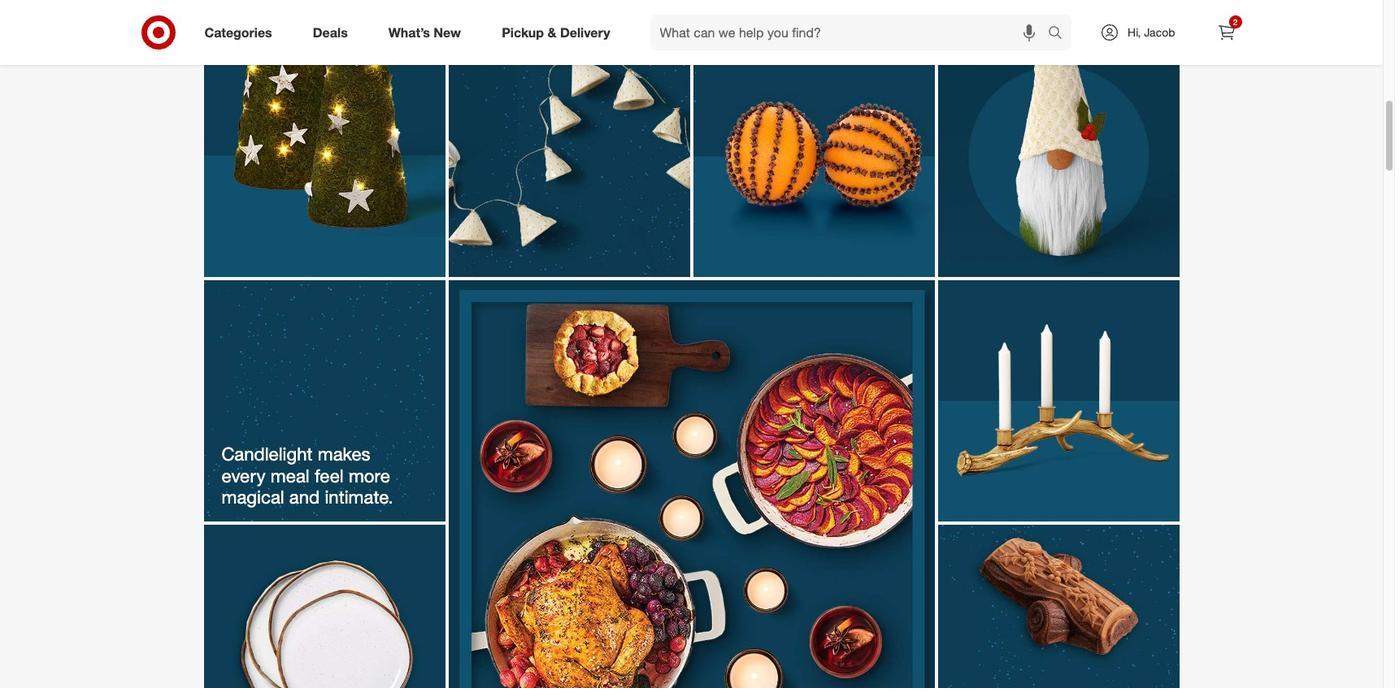 Task type: describe. For each thing, give the bounding box(es) containing it.
candlelight makes every meal feel more magical and intimate.
[[222, 443, 395, 508]]

hi,
[[1128, 25, 1141, 39]]

more
[[349, 465, 390, 487]]

new
[[434, 24, 461, 40]]

categories link
[[191, 15, 292, 50]]

hi, jacob
[[1128, 25, 1175, 39]]

categories
[[204, 24, 272, 40]]

and
[[289, 486, 320, 508]]

makes
[[318, 443, 370, 465]]

search button
[[1041, 15, 1080, 54]]

pickup
[[502, 24, 544, 40]]

delivery
[[560, 24, 610, 40]]

what's new link
[[375, 15, 481, 50]]

every
[[222, 465, 266, 487]]

deals
[[313, 24, 348, 40]]

2 link
[[1208, 15, 1244, 50]]

pickup & delivery link
[[488, 15, 630, 50]]

what's
[[388, 24, 430, 40]]

candlelight
[[222, 443, 313, 465]]

What can we help you find? suggestions appear below search field
[[650, 15, 1052, 50]]



Task type: vqa. For each thing, say whether or not it's contained in the screenshot.
Lumenaris
no



Task type: locate. For each thing, give the bounding box(es) containing it.
2
[[1233, 17, 1238, 27]]

deals link
[[299, 15, 368, 50]]

magical
[[222, 486, 284, 508]]

pickup & delivery
[[502, 24, 610, 40]]

what's new
[[388, 24, 461, 40]]

intimate.
[[325, 486, 393, 508]]

jacob
[[1144, 25, 1175, 39]]

feel
[[315, 465, 344, 487]]

&
[[548, 24, 556, 40]]

meal
[[271, 465, 310, 487]]

search
[[1041, 26, 1080, 42]]



